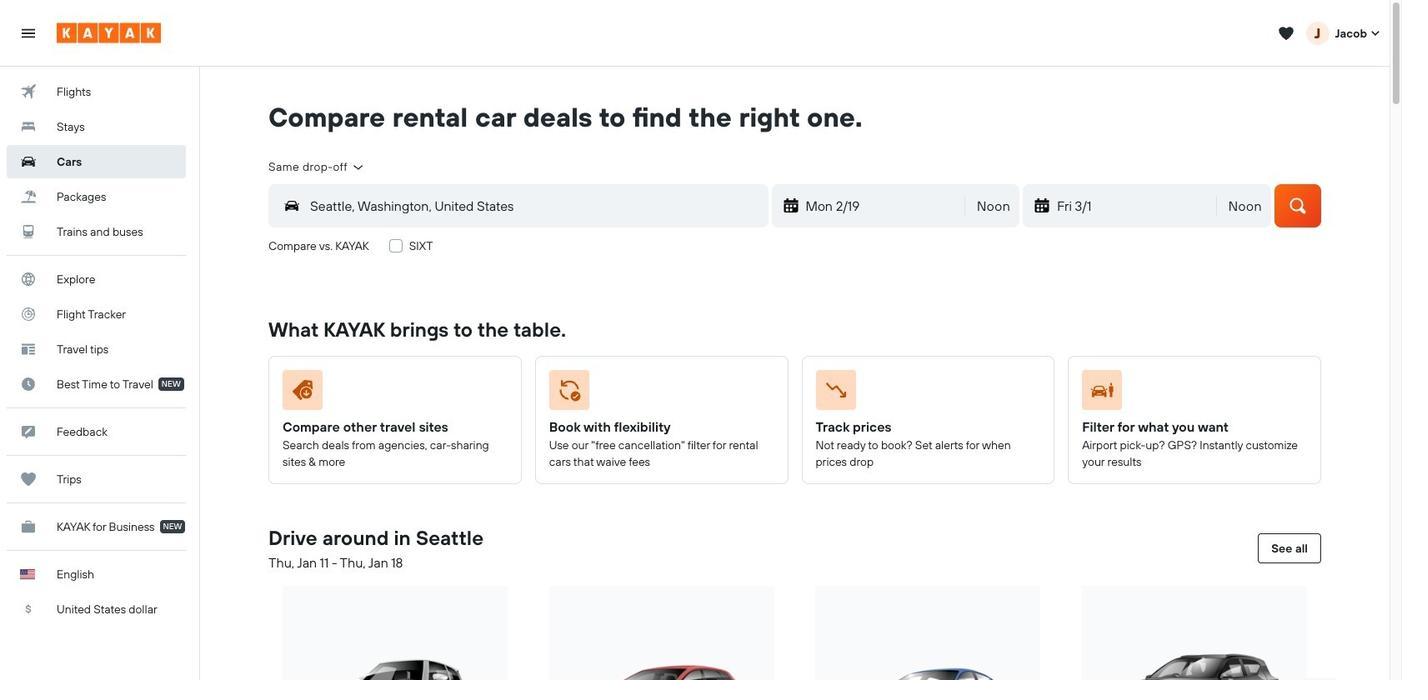 Task type: describe. For each thing, give the bounding box(es) containing it.
Car drop-off location Same drop-off field
[[269, 159, 366, 175]]

item 1 of 8 group
[[262, 579, 529, 681]]

item 2 of 8 group
[[529, 579, 795, 681]]

navigation menu image
[[20, 25, 37, 41]]

item 3 of 8 group
[[795, 579, 1062, 681]]

1 figure from the left
[[283, 370, 501, 417]]



Task type: vqa. For each thing, say whether or not it's contained in the screenshot.
Start time input "field"
yes



Task type: locate. For each thing, give the bounding box(es) containing it.
2 figure from the left
[[549, 370, 768, 417]]

united states (english) image
[[20, 570, 35, 580]]

item 4 of 8 group
[[1062, 579, 1329, 681]]

End time input field
[[1219, 185, 1273, 228]]

3 figure from the left
[[816, 370, 1034, 417]]

4 figure from the left
[[1083, 370, 1301, 417]]

Pick-up location text field
[[300, 194, 768, 218]]

Start time input field
[[967, 185, 1021, 228]]

figure
[[283, 370, 501, 417], [549, 370, 768, 417], [816, 370, 1034, 417], [1083, 370, 1301, 417]]



